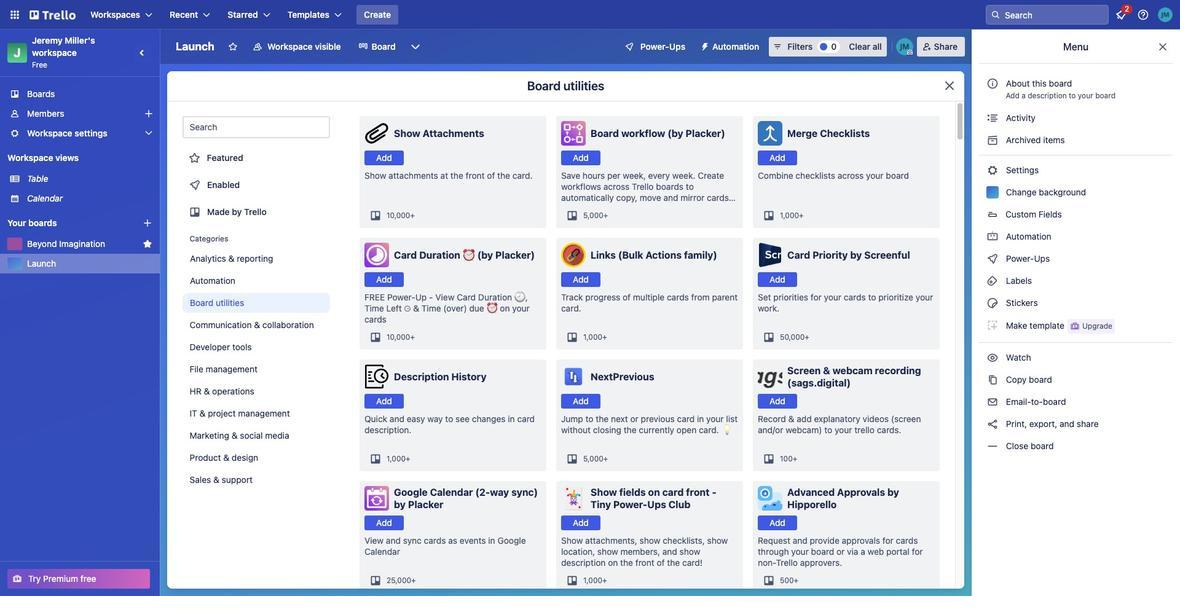 Task type: locate. For each thing, give the bounding box(es) containing it.
card. for show attachments
[[513, 170, 533, 181]]

card inside jump to the next or previous card in your list without closing the currently open card. 💡
[[677, 414, 695, 424]]

+ for show attachments
[[410, 211, 415, 220]]

workspace visible button
[[245, 37, 348, 57]]

to
[[1069, 91, 1076, 100], [686, 181, 694, 192], [869, 292, 877, 303], [445, 414, 453, 424], [586, 414, 594, 424], [825, 425, 833, 435]]

left
[[387, 303, 402, 314]]

archived
[[1006, 135, 1041, 145]]

product
[[190, 453, 221, 463]]

& for screen & webcam recording (sags.digital)
[[823, 365, 831, 376]]

email-to-board
[[1004, 397, 1067, 407]]

for up portal
[[883, 536, 894, 546]]

1 vertical spatial create
[[698, 170, 725, 181]]

free power-up - view card duration 🕘, time left ⏲ & time (over) due ⏰ on your cards
[[365, 292, 530, 325]]

1 vertical spatial duration
[[478, 292, 512, 303]]

add for card priority by screenful
[[770, 274, 786, 285]]

1 vertical spatial ⏰
[[487, 303, 498, 314]]

0 horizontal spatial in
[[488, 536, 495, 546]]

sm image for settings
[[987, 164, 999, 176]]

add board image
[[143, 218, 153, 228]]

in left list
[[697, 414, 704, 424]]

add up save
[[573, 153, 589, 163]]

1 horizontal spatial card.
[[561, 303, 582, 314]]

1 vertical spatial trello
[[244, 207, 267, 217]]

duration up due
[[478, 292, 512, 303]]

workspace down templates
[[267, 41, 313, 52]]

automation link up board utilities 'link' on the left
[[183, 271, 330, 291]]

card up the up
[[394, 250, 417, 261]]

1 vertical spatial way
[[490, 487, 509, 498]]

quick
[[365, 414, 387, 424]]

save
[[561, 170, 581, 181]]

add button for advanced approvals by hipporello
[[758, 516, 798, 531]]

print,
[[1006, 419, 1028, 429]]

5,000 down automatically
[[584, 211, 604, 220]]

1 vertical spatial 5,000
[[584, 454, 604, 464]]

on
[[500, 303, 510, 314], [648, 487, 660, 498], [608, 558, 618, 568]]

management
[[206, 364, 258, 374], [239, 408, 290, 419]]

sm image for stickers
[[987, 297, 999, 309]]

parent
[[712, 292, 738, 303]]

time
[[365, 303, 384, 314], [422, 303, 441, 314]]

workspace for workspace settings
[[27, 128, 72, 138]]

1,000 for description history
[[387, 454, 406, 464]]

0 horizontal spatial description
[[561, 558, 606, 568]]

1 horizontal spatial ⏰
[[487, 303, 498, 314]]

create inside button
[[364, 9, 391, 20]]

enabled link
[[183, 173, 330, 197]]

and left share on the bottom of the page
[[1060, 419, 1075, 429]]

1 vertical spatial across
[[604, 181, 630, 192]]

1 sm image from the top
[[987, 253, 999, 265]]

starred icon image
[[143, 239, 153, 249]]

0 horizontal spatial of
[[487, 170, 495, 181]]

0 horizontal spatial -
[[429, 292, 433, 303]]

10,000 down the left
[[387, 333, 410, 342]]

view left sync
[[365, 536, 384, 546]]

workspaces
[[90, 9, 140, 20]]

0 vertical spatial utilities
[[564, 79, 605, 93]]

track
[[561, 292, 583, 303]]

0 vertical spatial or
[[631, 414, 639, 424]]

1 vertical spatial 5,000 +
[[584, 454, 608, 464]]

power-ups inside power-ups button
[[641, 41, 686, 52]]

front down members,
[[636, 558, 655, 568]]

Search field
[[1001, 6, 1109, 24]]

launch link
[[27, 258, 153, 270]]

cards down the left
[[365, 314, 387, 325]]

1 vertical spatial 10,000
[[387, 333, 410, 342]]

0 horizontal spatial google
[[394, 487, 428, 498]]

time down the up
[[422, 303, 441, 314]]

sm image inside power-ups link
[[987, 253, 999, 265]]

1 horizontal spatial (by
[[668, 128, 684, 139]]

0 horizontal spatial boards
[[28, 218, 57, 228]]

hr
[[190, 386, 202, 397]]

0 vertical spatial power-ups
[[641, 41, 686, 52]]

2 vertical spatial workspace
[[7, 153, 53, 163]]

imagination
[[59, 239, 105, 249]]

way inside "quick and easy way to see changes in card description."
[[428, 414, 443, 424]]

google inside google calendar (2-way sync) by placker
[[394, 487, 428, 498]]

and down checklists,
[[663, 547, 678, 557]]

labels link
[[980, 271, 1173, 291]]

0 vertical spatial launch
[[176, 40, 215, 53]]

in
[[508, 414, 515, 424], [697, 414, 704, 424], [488, 536, 495, 546]]

placker) up 🕘,
[[496, 250, 535, 261]]

1,000 + for links (bulk actions family)
[[584, 333, 607, 342]]

activity
[[1004, 113, 1036, 123]]

or left via
[[837, 547, 845, 557]]

clear all button
[[844, 37, 887, 57]]

& left add
[[789, 414, 795, 424]]

print, export, and share link
[[980, 414, 1173, 434]]

1 vertical spatial (by
[[478, 250, 493, 261]]

sm image
[[696, 37, 713, 54], [987, 112, 999, 124], [987, 134, 999, 146], [987, 164, 999, 176], [987, 231, 999, 243], [987, 275, 999, 287], [987, 319, 999, 331], [987, 352, 999, 364], [987, 374, 999, 386], [987, 396, 999, 408], [987, 440, 999, 453]]

+ for merge checklists
[[799, 211, 804, 220]]

links (bulk actions family)
[[591, 250, 718, 261]]

2 5,000 + from the top
[[584, 454, 608, 464]]

0 vertical spatial workspace
[[267, 41, 313, 52]]

jeremy miller (jeremymiller198) image right all
[[896, 38, 914, 55]]

& for analytics & reporting
[[229, 253, 235, 264]]

0 vertical spatial view
[[436, 292, 455, 303]]

add for advanced approvals by hipporello
[[770, 518, 786, 528]]

description inside about this board add a description to your board
[[1028, 91, 1067, 100]]

your inside request and provide approvals for cards through your board or via a web portal for non-trello approvers.
[[792, 547, 809, 557]]

1 vertical spatial jeremy miller (jeremymiller198) image
[[896, 38, 914, 55]]

+ for board workflow (by placker)
[[604, 211, 608, 220]]

⏰ right due
[[487, 303, 498, 314]]

0 horizontal spatial calendar
[[27, 193, 63, 204]]

card up club
[[663, 487, 684, 498]]

your inside jump to the next or previous card in your list without closing the currently open card. 💡
[[707, 414, 724, 424]]

show
[[394, 128, 420, 139], [365, 170, 386, 181], [591, 487, 617, 498], [561, 536, 583, 546]]

1 horizontal spatial create
[[698, 170, 725, 181]]

checklists
[[796, 170, 836, 181]]

1 vertical spatial 10,000 +
[[387, 333, 415, 342]]

1 vertical spatial description
[[561, 558, 606, 568]]

mirror
[[681, 192, 705, 203]]

create up the board link
[[364, 9, 391, 20]]

board utilities inside 'link'
[[190, 298, 244, 308]]

ups
[[670, 41, 686, 52], [1035, 253, 1050, 264], [648, 499, 666, 510]]

cards inside the 'save hours per week, every week. create workflows across trello boards to automatically copy, move and mirror cards across boards.'
[[707, 192, 729, 203]]

automation link up power-ups link
[[980, 227, 1173, 247]]

add
[[797, 414, 812, 424]]

a right via
[[861, 547, 866, 557]]

0 vertical spatial calendar
[[27, 193, 63, 204]]

2 time from the left
[[422, 303, 441, 314]]

add for board workflow (by placker)
[[573, 153, 589, 163]]

ups left automation button
[[670, 41, 686, 52]]

placker
[[408, 499, 444, 510]]

made by trello link
[[183, 200, 330, 224]]

0 horizontal spatial power-ups
[[641, 41, 686, 52]]

⏰ inside the free power-up - view card duration 🕘, time left ⏲ & time (over) due ⏰ on your cards
[[487, 303, 498, 314]]

add button up free
[[365, 272, 404, 287]]

add button
[[365, 151, 404, 165], [561, 151, 601, 165], [758, 151, 798, 165], [365, 272, 404, 287], [561, 272, 601, 287], [758, 272, 798, 287], [365, 394, 404, 409], [561, 394, 601, 409], [758, 394, 798, 409], [365, 516, 404, 531], [561, 516, 601, 531], [758, 516, 798, 531]]

workspace inside popup button
[[27, 128, 72, 138]]

5,000 + down automatically
[[584, 211, 608, 220]]

trello inside request and provide approvals for cards through your board or via a web portal for non-trello approvers.
[[776, 558, 798, 568]]

front up club
[[686, 487, 710, 498]]

history
[[452, 371, 487, 382]]

1 horizontal spatial view
[[436, 292, 455, 303]]

2 5,000 from the top
[[584, 454, 604, 464]]

management down 'hr & operations' link
[[239, 408, 290, 419]]

0 vertical spatial placker)
[[686, 128, 726, 139]]

sm image
[[987, 253, 999, 265], [987, 297, 999, 309], [987, 418, 999, 430]]

1 vertical spatial view
[[365, 536, 384, 546]]

without
[[561, 425, 591, 435]]

by
[[232, 207, 242, 217], [851, 250, 862, 261], [888, 487, 900, 498], [394, 499, 406, 510]]

across
[[838, 170, 864, 181], [604, 181, 630, 192], [561, 204, 588, 214]]

add up "location,"
[[573, 518, 589, 528]]

2 vertical spatial sm image
[[987, 418, 999, 430]]

to inside record & add explanatory videos (screen and/or webcam) to your trello cards.
[[825, 425, 833, 435]]

0 horizontal spatial across
[[561, 204, 588, 214]]

management inside "link"
[[239, 408, 290, 419]]

5,000 down closing on the bottom right
[[584, 454, 604, 464]]

on down the attachments,
[[608, 558, 618, 568]]

sm image inside copy board link
[[987, 374, 999, 386]]

hipporello
[[788, 499, 837, 510]]

to left see
[[445, 414, 453, 424]]

0 horizontal spatial card
[[394, 250, 417, 261]]

sm image inside print, export, and share link
[[987, 418, 999, 430]]

show up "attachments"
[[394, 128, 420, 139]]

calendar up 25,000
[[365, 547, 400, 557]]

closing
[[593, 425, 622, 435]]

1 5,000 + from the top
[[584, 211, 608, 220]]

sm image inside close board link
[[987, 440, 999, 453]]

1 vertical spatial board utilities
[[190, 298, 244, 308]]

2 sm image from the top
[[987, 297, 999, 309]]

in inside jump to the next or previous card in your list without closing the currently open card. 💡
[[697, 414, 704, 424]]

sm image inside the stickers link
[[987, 297, 999, 309]]

add button up sync
[[365, 516, 404, 531]]

0 horizontal spatial a
[[861, 547, 866, 557]]

0 vertical spatial front
[[466, 170, 485, 181]]

10,000 for show attachments
[[387, 211, 410, 220]]

family)
[[684, 250, 718, 261]]

front for card
[[686, 487, 710, 498]]

add up 25,000
[[376, 518, 392, 528]]

utilities inside board utilities 'link'
[[216, 298, 244, 308]]

show fields on card front - tiny power-ups club
[[591, 487, 717, 510]]

1 vertical spatial for
[[883, 536, 894, 546]]

for right portal
[[912, 547, 923, 557]]

boards
[[656, 181, 684, 192], [28, 218, 57, 228]]

2 vertical spatial for
[[912, 547, 923, 557]]

and inside "quick and easy way to see changes in card description."
[[390, 414, 405, 424]]

sm image inside archived items link
[[987, 134, 999, 146]]

clear all
[[849, 41, 882, 52]]

& right analytics
[[229, 253, 235, 264]]

2 10,000 + from the top
[[387, 333, 415, 342]]

1 5,000 from the top
[[584, 211, 604, 220]]

next
[[611, 414, 628, 424]]

card. left save
[[513, 170, 533, 181]]

2 vertical spatial across
[[561, 204, 588, 214]]

club
[[669, 499, 691, 510]]

sm image for automation
[[987, 231, 999, 243]]

card left priority
[[788, 250, 811, 261]]

filters
[[788, 41, 813, 52]]

up
[[416, 292, 427, 303]]

0 vertical spatial sm image
[[987, 253, 999, 265]]

& inside screen & webcam recording (sags.digital)
[[823, 365, 831, 376]]

track progress of multiple cards from parent card.
[[561, 292, 738, 314]]

view up (over)
[[436, 292, 455, 303]]

workspace inside button
[[267, 41, 313, 52]]

board inside request and provide approvals for cards through your board or via a web portal for non-trello approvers.
[[811, 547, 835, 557]]

boards up beyond
[[28, 218, 57, 228]]

screen & webcam recording (sags.digital)
[[788, 365, 921, 389]]

5,000 + down closing on the bottom right
[[584, 454, 608, 464]]

show inside "show fields on card front - tiny power-ups club"
[[591, 487, 617, 498]]

+ for card duration ⏰ (by placker)
[[410, 333, 415, 342]]

show up members,
[[640, 536, 661, 546]]

sm image inside watch link
[[987, 352, 999, 364]]

1 horizontal spatial automation link
[[980, 227, 1173, 247]]

(by
[[668, 128, 684, 139], [478, 250, 493, 261]]

or right next
[[631, 414, 639, 424]]

card duration ⏰ (by placker)
[[394, 250, 535, 261]]

0 horizontal spatial ups
[[648, 499, 666, 510]]

& right it
[[200, 408, 206, 419]]

add up "set"
[[770, 274, 786, 285]]

a down about
[[1022, 91, 1026, 100]]

power-ups button
[[616, 37, 693, 57]]

across down automatically
[[561, 204, 588, 214]]

description down "location,"
[[561, 558, 606, 568]]

and left sync
[[386, 536, 401, 546]]

1 vertical spatial placker)
[[496, 250, 535, 261]]

& inside record & add explanatory videos (screen and/or webcam) to your trello cards.
[[789, 414, 795, 424]]

collaboration
[[263, 320, 314, 330]]

in right events
[[488, 536, 495, 546]]

card. down track
[[561, 303, 582, 314]]

see
[[456, 414, 470, 424]]

sm image for archived items
[[987, 134, 999, 146]]

1 horizontal spatial jeremy miller (jeremymiller198) image
[[1159, 7, 1173, 22]]

1 vertical spatial sm image
[[987, 297, 999, 309]]

for right the priorities
[[811, 292, 822, 303]]

2 horizontal spatial card
[[788, 250, 811, 261]]

way right easy
[[428, 414, 443, 424]]

members,
[[621, 547, 660, 557]]

customize views image
[[409, 41, 422, 53]]

1 vertical spatial -
[[712, 487, 717, 498]]

1,000 +
[[780, 211, 804, 220], [584, 333, 607, 342], [387, 454, 411, 464], [584, 576, 607, 585]]

your inside about this board add a description to your board
[[1078, 91, 1094, 100]]

cards inside request and provide approvals for cards through your board or via a web portal for non-trello approvers.
[[896, 536, 918, 546]]

launch
[[176, 40, 215, 53], [27, 258, 56, 269]]

your inside the free power-up - view card duration 🕘, time left ⏲ & time (over) due ⏰ on your cards
[[512, 303, 530, 314]]

description
[[1028, 91, 1067, 100], [561, 558, 606, 568]]

in inside "quick and easy way to see changes in card description."
[[508, 414, 515, 424]]

show inside show attachments, show checklists, show location, show members, and show description on the front of the card!
[[561, 536, 583, 546]]

boards inside the 'save hours per week, every week. create workflows across trello boards to automatically copy, move and mirror cards across boards.'
[[656, 181, 684, 192]]

add button for show attachments
[[365, 151, 404, 165]]

of down members,
[[657, 558, 665, 568]]

your up the approvers.
[[792, 547, 809, 557]]

1 vertical spatial utilities
[[216, 298, 244, 308]]

0 horizontal spatial view
[[365, 536, 384, 546]]

1 horizontal spatial calendar
[[365, 547, 400, 557]]

card. inside track progress of multiple cards from parent card.
[[561, 303, 582, 314]]

automation inside button
[[713, 41, 760, 52]]

0 horizontal spatial create
[[364, 9, 391, 20]]

way inside google calendar (2-way sync) by placker
[[490, 487, 509, 498]]

1 vertical spatial automation link
[[183, 271, 330, 291]]

view inside the free power-up - view card duration 🕘, time left ⏲ & time (over) due ⏰ on your cards
[[436, 292, 455, 303]]

0 horizontal spatial card.
[[513, 170, 533, 181]]

1,000 down "location,"
[[584, 576, 603, 585]]

your down 🕘,
[[512, 303, 530, 314]]

1,000 down 'combine'
[[780, 211, 799, 220]]

0 vertical spatial trello
[[632, 181, 654, 192]]

0 horizontal spatial board utilities
[[190, 298, 244, 308]]

fields
[[1039, 209, 1062, 220]]

archived items link
[[980, 130, 1173, 150]]

way for easy
[[428, 414, 443, 424]]

2 horizontal spatial on
[[648, 487, 660, 498]]

about
[[1007, 78, 1030, 89]]

way left sync)
[[490, 487, 509, 498]]

Search text field
[[183, 116, 330, 138]]

as
[[448, 536, 458, 546]]

placker) up week.
[[686, 128, 726, 139]]

back to home image
[[30, 5, 76, 25]]

0 horizontal spatial on
[[500, 303, 510, 314]]

💡
[[722, 425, 733, 435]]

0 vertical spatial on
[[500, 303, 510, 314]]

add button down tiny on the bottom
[[561, 516, 601, 531]]

your inside record & add explanatory videos (screen and/or webcam) to your trello cards.
[[835, 425, 853, 435]]

(by right workflow
[[668, 128, 684, 139]]

time down free
[[365, 303, 384, 314]]

1 vertical spatial front
[[686, 487, 710, 498]]

3 sm image from the top
[[987, 418, 999, 430]]

workspace for workspace views
[[7, 153, 53, 163]]

sm image inside activity link
[[987, 112, 999, 124]]

card for card duration ⏰ (by placker)
[[394, 250, 417, 261]]

google up placker
[[394, 487, 428, 498]]

calendar down the table
[[27, 193, 63, 204]]

2 10,000 from the top
[[387, 333, 410, 342]]

google right events
[[498, 536, 526, 546]]

move
[[640, 192, 661, 203]]

workspace settings button
[[0, 124, 160, 143]]

ups inside button
[[670, 41, 686, 52]]

0 vertical spatial -
[[429, 292, 433, 303]]

+ for google calendar (2-way sync) by placker
[[411, 576, 416, 585]]

show right checklists,
[[708, 536, 728, 546]]

& left social
[[232, 430, 238, 441]]

jeremy miller (jeremymiller198) image right open information menu image
[[1159, 7, 1173, 22]]

⏰ up due
[[463, 250, 475, 261]]

to inside about this board add a description to your board
[[1069, 91, 1076, 100]]

description
[[394, 371, 449, 382]]

jeremy miller (jeremymiller198) image
[[1159, 7, 1173, 22], [896, 38, 914, 55]]

& inside the free power-up - view card duration 🕘, time left ⏲ & time (over) due ⏰ on your cards
[[413, 303, 419, 314]]

or inside jump to the next or previous card in your list without closing the currently open card. 💡
[[631, 414, 639, 424]]

ups inside "show fields on card front - tiny power-ups club"
[[648, 499, 666, 510]]

free
[[32, 60, 47, 69]]

card up due
[[457, 292, 476, 303]]

merge checklists
[[788, 128, 870, 139]]

1 vertical spatial boards
[[28, 218, 57, 228]]

1 horizontal spatial in
[[508, 414, 515, 424]]

file
[[190, 364, 204, 374]]

2 horizontal spatial across
[[838, 170, 864, 181]]

0 vertical spatial 5,000
[[584, 211, 604, 220]]

1 vertical spatial management
[[239, 408, 290, 419]]

videos
[[863, 414, 889, 424]]

jeremy miller (jeremymiller198) image inside primary element
[[1159, 7, 1173, 22]]

watch
[[1004, 352, 1034, 363]]

combine
[[758, 170, 794, 181]]

create right week.
[[698, 170, 725, 181]]

show attachments at the front of the card.
[[365, 170, 533, 181]]

sm image inside labels link
[[987, 275, 999, 287]]

by right made
[[232, 207, 242, 217]]

show down the attachments,
[[598, 547, 618, 557]]

1 horizontal spatial boards
[[656, 181, 684, 192]]

show up "location,"
[[561, 536, 583, 546]]

0 vertical spatial a
[[1022, 91, 1026, 100]]

sm image inside settings link
[[987, 164, 999, 176]]

sm image for labels
[[987, 275, 999, 287]]

management up operations at the bottom of page
[[206, 364, 258, 374]]

cards left from
[[667, 292, 689, 303]]

front inside "show fields on card front - tiny power-ups club"
[[686, 487, 710, 498]]

0 vertical spatial description
[[1028, 91, 1067, 100]]

1 vertical spatial or
[[837, 547, 845, 557]]

1 horizontal spatial placker)
[[686, 128, 726, 139]]

activity link
[[980, 108, 1173, 128]]

developer tools
[[190, 342, 252, 352]]

explanatory
[[814, 414, 861, 424]]

sm image for activity
[[987, 112, 999, 124]]

1 horizontal spatial or
[[837, 547, 845, 557]]

board inside board utilities 'link'
[[190, 298, 213, 308]]

show up tiny on the bottom
[[591, 487, 617, 498]]

Board name text field
[[170, 37, 221, 57]]

card for card priority by screenful
[[788, 250, 811, 261]]

close board
[[1004, 441, 1054, 451]]

0 horizontal spatial duration
[[419, 250, 461, 261]]

sm image inside email-to-board link
[[987, 396, 999, 408]]

1 vertical spatial google
[[498, 536, 526, 546]]

1,000 for merge checklists
[[780, 211, 799, 220]]

0 horizontal spatial automation link
[[183, 271, 330, 291]]

1 vertical spatial a
[[861, 547, 866, 557]]

1 horizontal spatial way
[[490, 487, 509, 498]]

1 10,000 from the top
[[387, 211, 410, 220]]

0 vertical spatial create
[[364, 9, 391, 20]]

1 vertical spatial power-ups
[[1004, 253, 1053, 264]]

2 vertical spatial ups
[[648, 499, 666, 510]]

add inside about this board add a description to your board
[[1006, 91, 1020, 100]]

10,000 down "attachments"
[[387, 211, 410, 220]]

links
[[591, 250, 616, 261]]

add button up record
[[758, 394, 798, 409]]

by inside google calendar (2-way sync) by placker
[[394, 499, 406, 510]]

ups left club
[[648, 499, 666, 510]]

card. inside jump to the next or previous card in your list without closing the currently open card. 💡
[[699, 425, 719, 435]]

power-ups inside power-ups link
[[1004, 253, 1053, 264]]

on right due
[[500, 303, 510, 314]]

to down explanatory
[[825, 425, 833, 435]]

1 10,000 + from the top
[[387, 211, 415, 220]]

0 vertical spatial 10,000
[[387, 211, 410, 220]]

1 horizontal spatial automation
[[713, 41, 760, 52]]

add for google calendar (2-way sync) by placker
[[376, 518, 392, 528]]

of left multiple at right
[[623, 292, 631, 303]]

add button for google calendar (2-way sync) by placker
[[365, 516, 404, 531]]

1,000 + for description history
[[387, 454, 411, 464]]

cards right the mirror
[[707, 192, 729, 203]]

trello inside made by trello link
[[244, 207, 267, 217]]

your up activity link
[[1078, 91, 1094, 100]]

add for nextprevious
[[573, 396, 589, 406]]

1 horizontal spatial front
[[636, 558, 655, 568]]

add button up save
[[561, 151, 601, 165]]

1 vertical spatial of
[[623, 292, 631, 303]]

2 vertical spatial trello
[[776, 558, 798, 568]]

on inside show attachments, show checklists, show location, show members, and show description on the front of the card!
[[608, 558, 618, 568]]

🕘,
[[515, 292, 528, 303]]

1 horizontal spatial time
[[422, 303, 441, 314]]

card up open on the right bottom of the page
[[677, 414, 695, 424]]

workspace
[[32, 47, 77, 58]]

ups up labels link
[[1035, 253, 1050, 264]]

1,000 + down progress
[[584, 333, 607, 342]]

automation
[[713, 41, 760, 52], [1004, 231, 1052, 242], [190, 275, 235, 286]]

1 horizontal spatial description
[[1028, 91, 1067, 100]]

archived items
[[1004, 135, 1065, 145]]

power- inside button
[[641, 41, 670, 52]]

open information menu image
[[1138, 9, 1150, 21]]

10,000 + down the left
[[387, 333, 415, 342]]

10,000 + for card duration ⏰ (by placker)
[[387, 333, 415, 342]]

view and sync cards as events in google calendar
[[365, 536, 526, 557]]

power- inside the free power-up - view card duration 🕘, time left ⏲ & time (over) due ⏰ on your cards
[[387, 292, 416, 303]]

settings
[[75, 128, 108, 138]]

show left "attachments"
[[365, 170, 386, 181]]

on right fields
[[648, 487, 660, 498]]

& up (sags.digital)
[[823, 365, 831, 376]]

2 horizontal spatial front
[[686, 487, 710, 498]]

0 horizontal spatial way
[[428, 414, 443, 424]]



Task type: describe. For each thing, give the bounding box(es) containing it.
& for communication & collaboration
[[254, 320, 261, 330]]

5,000 + for nextprevious
[[584, 454, 608, 464]]

0
[[832, 41, 837, 52]]

card inside "quick and easy way to see changes in card description."
[[517, 414, 535, 424]]

a inside request and provide approvals for cards through your board or via a web portal for non-trello approvers.
[[861, 547, 866, 557]]

merge
[[788, 128, 818, 139]]

to inside set priorities for your cards to prioritize your work.
[[869, 292, 877, 303]]

star or unstar board image
[[228, 42, 238, 52]]

of inside track progress of multiple cards from parent card.
[[623, 292, 631, 303]]

add button for links (bulk actions family)
[[561, 272, 601, 287]]

sync
[[403, 536, 422, 546]]

multiple
[[633, 292, 665, 303]]

workspace navigation collapse icon image
[[134, 44, 151, 61]]

workflow
[[622, 128, 666, 139]]

google inside view and sync cards as events in google calendar
[[498, 536, 526, 546]]

+ for screen & webcam recording (sags.digital)
[[793, 454, 798, 464]]

developer
[[190, 342, 230, 352]]

this member is an admin of this board. image
[[907, 50, 913, 55]]

email-
[[1006, 397, 1032, 407]]

share
[[934, 41, 958, 52]]

your
[[7, 218, 26, 228]]

tools
[[233, 342, 252, 352]]

add for merge checklists
[[770, 153, 786, 163]]

show for show fields on card front - tiny power-ups club
[[591, 487, 617, 498]]

description inside show attachments, show checklists, show location, show members, and show description on the front of the card!
[[561, 558, 606, 568]]

0 horizontal spatial jeremy miller (jeremymiller198) image
[[896, 38, 914, 55]]

jeremy
[[32, 35, 63, 46]]

templates button
[[280, 5, 349, 25]]

currently
[[639, 425, 675, 435]]

workspaces button
[[83, 5, 160, 25]]

members
[[27, 108, 64, 119]]

10,000 + for show attachments
[[387, 211, 415, 220]]

25,000
[[387, 576, 411, 585]]

50,000
[[780, 333, 805, 342]]

show attachments
[[394, 128, 484, 139]]

create inside the 'save hours per week, every week. create workflows across trello boards to automatically copy, move and mirror cards across boards.'
[[698, 170, 725, 181]]

portal
[[887, 547, 910, 557]]

week,
[[623, 170, 646, 181]]

add for card duration ⏰ (by placker)
[[376, 274, 392, 285]]

sm image for power-ups
[[987, 253, 999, 265]]

request and provide approvals for cards through your board or via a web portal for non-trello approvers.
[[758, 536, 923, 568]]

jeremy miller's workspace free
[[32, 35, 97, 69]]

sm image for make template
[[987, 319, 999, 331]]

workspace settings
[[27, 128, 108, 138]]

checklists
[[820, 128, 870, 139]]

1 horizontal spatial for
[[883, 536, 894, 546]]

& for marketing & social media
[[232, 430, 238, 441]]

file management
[[190, 364, 258, 374]]

provide
[[810, 536, 840, 546]]

0 horizontal spatial placker)
[[496, 250, 535, 261]]

all
[[873, 41, 882, 52]]

tiny
[[591, 499, 611, 510]]

100 +
[[780, 454, 798, 464]]

web
[[868, 547, 884, 557]]

front for the
[[466, 170, 485, 181]]

card inside the free power-up - view card duration 🕘, time left ⏲ & time (over) due ⏰ on your cards
[[457, 292, 476, 303]]

on inside "show fields on card front - tiny power-ups club"
[[648, 487, 660, 498]]

from
[[692, 292, 710, 303]]

card!
[[683, 558, 703, 568]]

add button for description history
[[365, 394, 404, 409]]

description history
[[394, 371, 487, 382]]

- inside the free power-up - view card duration 🕘, time left ⏲ & time (over) due ⏰ on your cards
[[429, 292, 433, 303]]

google calendar (2-way sync) by placker
[[394, 487, 538, 510]]

cards inside track progress of multiple cards from parent card.
[[667, 292, 689, 303]]

add for show attachments
[[376, 153, 392, 163]]

show for show attachments
[[394, 128, 420, 139]]

miller's
[[65, 35, 95, 46]]

analytics & reporting
[[190, 253, 273, 264]]

1 horizontal spatial across
[[604, 181, 630, 192]]

view inside view and sync cards as events in google calendar
[[365, 536, 384, 546]]

in for nextprevious
[[697, 414, 704, 424]]

starred button
[[220, 5, 278, 25]]

0 vertical spatial management
[[206, 364, 258, 374]]

calendar link
[[27, 192, 153, 205]]

+ for advanced approvals by hipporello
[[794, 576, 799, 585]]

it
[[190, 408, 198, 419]]

10,000 for card duration ⏰ (by placker)
[[387, 333, 410, 342]]

your boards with 2 items element
[[7, 216, 124, 231]]

hr & operations link
[[183, 382, 330, 402]]

make template
[[1004, 320, 1065, 331]]

duration inside the free power-up - view card duration 🕘, time left ⏲ & time (over) due ⏰ on your cards
[[478, 292, 512, 303]]

to inside "quick and easy way to see changes in card description."
[[445, 414, 453, 424]]

to inside the 'save hours per week, every week. create workflows across trello boards to automatically copy, move and mirror cards across boards.'
[[686, 181, 694, 192]]

2 notifications image
[[1114, 7, 1129, 22]]

0 horizontal spatial (by
[[478, 250, 493, 261]]

add for screen & webcam recording (sags.digital)
[[770, 396, 786, 406]]

boards
[[27, 89, 55, 99]]

& for sales & support
[[214, 475, 220, 485]]

& for record & add explanatory videos (screen and/or webcam) to your trello cards.
[[789, 414, 795, 424]]

+ for show fields on card front - tiny power-ups club
[[603, 576, 607, 585]]

workspace visible
[[267, 41, 341, 52]]

show up card!
[[680, 547, 701, 557]]

sm image for print, export, and share
[[987, 418, 999, 430]]

show attachments, show checklists, show location, show members, and show description on the front of the card!
[[561, 536, 728, 568]]

sm image for copy board
[[987, 374, 999, 386]]

to inside jump to the next or previous card in your list without closing the currently open card. 💡
[[586, 414, 594, 424]]

custom fields button
[[980, 205, 1173, 224]]

2 horizontal spatial for
[[912, 547, 923, 557]]

project
[[208, 408, 236, 419]]

and inside view and sync cards as events in google calendar
[[386, 536, 401, 546]]

in for description history
[[508, 414, 515, 424]]

sm image for watch
[[987, 352, 999, 364]]

support
[[222, 475, 253, 485]]

priorities
[[774, 292, 809, 303]]

and inside the 'save hours per week, every week. create workflows across trello boards to automatically copy, move and mirror cards across boards.'
[[664, 192, 679, 203]]

free
[[81, 574, 96, 584]]

1,000 + for show fields on card front - tiny power-ups club
[[584, 576, 607, 585]]

0 horizontal spatial automation
[[190, 275, 235, 286]]

events
[[460, 536, 486, 546]]

sm image inside automation button
[[696, 37, 713, 54]]

calendar inside google calendar (2-way sync) by placker
[[430, 487, 473, 498]]

prioritize
[[879, 292, 914, 303]]

1,000 for links (bulk actions family)
[[584, 333, 603, 342]]

5,000 + for board workflow (by placker)
[[584, 211, 608, 220]]

board utilities link
[[183, 293, 330, 313]]

+ for description history
[[406, 454, 411, 464]]

product & design link
[[183, 448, 330, 468]]

add button for card duration ⏰ (by placker)
[[365, 272, 404, 287]]

board inside the board link
[[372, 41, 396, 52]]

primary element
[[0, 0, 1181, 30]]

1 horizontal spatial utilities
[[564, 79, 605, 93]]

add for links (bulk actions family)
[[573, 274, 589, 285]]

& for hr & operations
[[204, 386, 210, 397]]

0 vertical spatial (by
[[668, 128, 684, 139]]

add button for merge checklists
[[758, 151, 798, 165]]

record & add explanatory videos (screen and/or webcam) to your trello cards.
[[758, 414, 921, 435]]

watch link
[[980, 348, 1173, 368]]

and inside request and provide approvals for cards through your board or via a web portal for non-trello approvers.
[[793, 536, 808, 546]]

+ for links (bulk actions family)
[[603, 333, 607, 342]]

+ for nextprevious
[[604, 454, 608, 464]]

it & project management
[[190, 408, 290, 419]]

calendar inside view and sync cards as events in google calendar
[[365, 547, 400, 557]]

templates
[[288, 9, 330, 20]]

0 horizontal spatial ⏰
[[463, 250, 475, 261]]

+ for card priority by screenful
[[805, 333, 810, 342]]

card. for links (bulk actions family)
[[561, 303, 582, 314]]

- inside "show fields on card front - tiny power-ups club"
[[712, 487, 717, 498]]

launch inside 'text field'
[[176, 40, 215, 53]]

made
[[207, 207, 230, 217]]

your down checklists
[[866, 170, 884, 181]]

stickers
[[1004, 298, 1038, 308]]

1 time from the left
[[365, 303, 384, 314]]

clear
[[849, 41, 871, 52]]

2 horizontal spatial automation
[[1004, 231, 1052, 242]]

your right the priorities
[[824, 292, 842, 303]]

attachments
[[423, 128, 484, 139]]

5,000 for board workflow (by placker)
[[584, 211, 604, 220]]

non-
[[758, 558, 776, 568]]

every
[[649, 170, 670, 181]]

or inside request and provide approvals for cards through your board or via a web portal for non-trello approvers.
[[837, 547, 845, 557]]

communication & collaboration link
[[183, 315, 330, 335]]

trello inside the 'save hours per week, every week. create workflows across trello boards to automatically copy, move and mirror cards across boards.'
[[632, 181, 654, 192]]

1 vertical spatial launch
[[27, 258, 56, 269]]

in inside view and sync cards as events in google calendar
[[488, 536, 495, 546]]

views
[[55, 153, 79, 163]]

stickers link
[[980, 293, 1173, 313]]

search image
[[991, 10, 1001, 20]]

by right priority
[[851, 250, 862, 261]]

about this board add a description to your board
[[1006, 78, 1116, 100]]

description.
[[365, 425, 412, 435]]

board link
[[351, 37, 403, 57]]

add for show fields on card front - tiny power-ups club
[[573, 518, 589, 528]]

add button for card priority by screenful
[[758, 272, 798, 287]]

jump to the next or previous card in your list without closing the currently open card. 💡
[[561, 414, 738, 435]]

sm image for close board
[[987, 440, 999, 453]]

add button for nextprevious
[[561, 394, 601, 409]]

screen
[[788, 365, 821, 376]]

add button for board workflow (by placker)
[[561, 151, 601, 165]]

show for show attachments, show checklists, show location, show members, and show description on the front of the card!
[[561, 536, 583, 546]]

communication
[[190, 320, 252, 330]]

previous
[[641, 414, 675, 424]]

cards inside the free power-up - view card duration 🕘, time left ⏲ & time (over) due ⏰ on your cards
[[365, 314, 387, 325]]

on inside the free power-up - view card duration 🕘, time left ⏲ & time (over) due ⏰ on your cards
[[500, 303, 510, 314]]

cards inside view and sync cards as events in google calendar
[[424, 536, 446, 546]]

1,000 + for merge checklists
[[780, 211, 804, 220]]

beyond
[[27, 239, 57, 249]]

beyond imagination link
[[27, 238, 138, 250]]

sales & support
[[190, 475, 253, 485]]

and/or
[[758, 425, 784, 435]]

way for (2-
[[490, 487, 509, 498]]

show for show attachments at the front of the card.
[[365, 170, 386, 181]]

& for product & design
[[224, 453, 230, 463]]

try premium free
[[28, 574, 96, 584]]

cards inside set priorities for your cards to prioritize your work.
[[844, 292, 866, 303]]

& for it & project management
[[200, 408, 206, 419]]

copy
[[1006, 374, 1027, 385]]

marketing & social media
[[190, 430, 290, 441]]

by inside advanced approvals by hipporello
[[888, 487, 900, 498]]

front inside show attachments, show checklists, show location, show members, and show description on the front of the card!
[[636, 558, 655, 568]]

power- inside "show fields on card front - tiny power-ups club"
[[614, 499, 648, 510]]

card priority by screenful
[[788, 250, 911, 261]]

1,000 for show fields on card front - tiny power-ups club
[[584, 576, 603, 585]]

and inside show attachments, show checklists, show location, show members, and show description on the front of the card!
[[663, 547, 678, 557]]

jeremy miller's workspace link
[[32, 35, 97, 58]]

of inside show attachments, show checklists, show location, show members, and show description on the front of the card!
[[657, 558, 665, 568]]

2 horizontal spatial ups
[[1035, 253, 1050, 264]]

add button for show fields on card front - tiny power-ups club
[[561, 516, 601, 531]]

add button for screen & webcam recording (sags.digital)
[[758, 394, 798, 409]]

sm image for email-to-board
[[987, 396, 999, 408]]

featured link
[[183, 146, 330, 170]]

webcam)
[[786, 425, 822, 435]]

0 vertical spatial board utilities
[[527, 79, 605, 93]]

card inside "show fields on card front - tiny power-ups club"
[[663, 487, 684, 498]]

workspace for workspace visible
[[267, 41, 313, 52]]

marketing
[[190, 430, 230, 441]]

your right prioritize in the right of the page
[[916, 292, 934, 303]]

for inside set priorities for your cards to prioritize your work.
[[811, 292, 822, 303]]

5,000 for nextprevious
[[584, 454, 604, 464]]

add for description history
[[376, 396, 392, 406]]

a inside about this board add a description to your board
[[1022, 91, 1026, 100]]

custom fields
[[1006, 209, 1062, 220]]

approvers.
[[801, 558, 843, 568]]



Task type: vqa. For each thing, say whether or not it's contained in the screenshot.
"On 1 Board" for Gary Orlando
no



